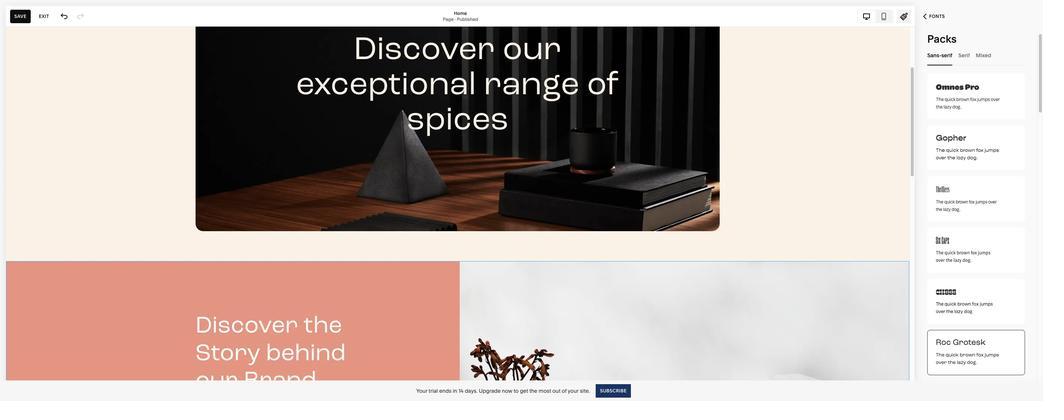 Task type: vqa. For each thing, say whether or not it's contained in the screenshot.
PUBLISHED
yes



Task type: locate. For each thing, give the bounding box(es) containing it.
the down 'six'
[[937, 250, 944, 256]]

published
[[457, 16, 479, 22]]

the quick brown fox jumps over the lazy dog. down cheee
[[937, 302, 994, 315]]

save
[[14, 13, 27, 19]]

the quick brown fox jumps over the lazy dog. down thrillers
[[937, 199, 998, 213]]

cheee
[[937, 288, 957, 297]]

over inside omnes pro the quick brown fox jumps over the lazy dog.
[[992, 96, 1001, 103]]

quick down thrillers
[[945, 199, 956, 205]]

the down thrillers
[[937, 199, 944, 205]]

six caps the quick brown fox jumps over the lazy dog.
[[937, 235, 991, 264]]

sans-serif button
[[928, 45, 953, 66]]

serif
[[959, 52, 971, 59]]

jumps inside omnes pro the quick brown fox jumps over the lazy dog.
[[978, 96, 991, 103]]

exit
[[39, 13, 49, 19]]

the
[[937, 103, 944, 110], [948, 155, 956, 161], [937, 206, 943, 213], [947, 258, 953, 264], [947, 309, 954, 315], [949, 360, 957, 367], [530, 388, 538, 395]]

the inside omnes pro the quick brown fox jumps over the lazy dog.
[[937, 96, 945, 103]]

lazy
[[944, 103, 952, 110], [957, 155, 967, 161], [944, 206, 951, 213], [954, 258, 962, 264], [955, 309, 964, 315], [958, 360, 967, 367]]

now
[[502, 388, 513, 395]]

pro
[[966, 81, 980, 93]]

the down omnes
[[937, 96, 945, 103]]

5 the from the top
[[937, 302, 944, 308]]

lazy down 'grotesk'
[[958, 360, 967, 367]]

lazy down thrillers
[[944, 206, 951, 213]]

quick down cheee
[[945, 302, 957, 308]]

the down gopher
[[948, 155, 956, 161]]

dog. inside six caps the quick brown fox jumps over the lazy dog.
[[963, 258, 972, 264]]

0 vertical spatial tab list
[[859, 10, 893, 22]]

2 the quick brown fox jumps over the lazy dog. from the top
[[937, 199, 998, 213]]

your
[[417, 388, 428, 395]]

grotesk
[[954, 338, 986, 349]]

4 the from the top
[[937, 250, 944, 256]]

the inside six caps the quick brown fox jumps over the lazy dog.
[[947, 258, 953, 264]]

dog. inside omnes pro the quick brown fox jumps over the lazy dog.
[[953, 103, 962, 110]]

sans-
[[928, 52, 942, 59]]

fox
[[971, 96, 977, 103], [977, 147, 984, 154], [970, 199, 976, 205], [972, 250, 978, 256], [973, 302, 980, 308], [977, 353, 984, 360]]

quick down the caps
[[945, 250, 957, 256]]

the down cheee
[[947, 309, 954, 315]]

0 vertical spatial the quick brown fox jumps over the lazy dog.
[[937, 147, 1000, 161]]

serif
[[942, 52, 953, 59]]

jumps inside roc grotesk the quick brown fox jumps over the lazy dog.
[[986, 353, 1000, 360]]

quick down roc at the bottom right of the page
[[946, 353, 959, 360]]

thrillers
[[937, 185, 950, 195]]

fox inside six caps the quick brown fox jumps over the lazy dog.
[[972, 250, 978, 256]]

over inside six caps the quick brown fox jumps over the lazy dog.
[[937, 258, 946, 264]]

serif button
[[959, 45, 971, 66]]

save button
[[10, 10, 31, 23]]

0 horizontal spatial tab list
[[859, 10, 893, 22]]

the inside roc grotesk the quick brown fox jumps over the lazy dog.
[[949, 360, 957, 367]]

1 the quick brown fox jumps over the lazy dog. from the top
[[937, 147, 1000, 161]]

quick down omnes
[[945, 96, 956, 103]]

1 horizontal spatial tab list
[[928, 45, 1026, 66]]

your trial ends in 14 days. upgrade now to get the most out of your site.
[[417, 388, 590, 395]]

tab list containing sans-serif
[[928, 45, 1026, 66]]

sans-serif
[[928, 52, 953, 59]]

omnes pro the quick brown fox jumps over the lazy dog.
[[937, 81, 1001, 110]]

the down gopher
[[937, 147, 946, 154]]

tab list
[[859, 10, 893, 22], [928, 45, 1026, 66]]

over
[[992, 96, 1001, 103], [937, 155, 947, 161], [989, 199, 998, 205], [937, 258, 946, 264], [937, 309, 946, 315], [937, 360, 948, 367]]

jumps inside six caps the quick brown fox jumps over the lazy dog.
[[979, 250, 991, 256]]

the quick brown fox jumps over the lazy dog.
[[937, 147, 1000, 161], [937, 199, 998, 213], [937, 302, 994, 315]]

the down cheee
[[937, 302, 944, 308]]

the down the caps
[[947, 258, 953, 264]]

trial
[[429, 388, 438, 395]]

the quick brown fox jumps over the lazy dog. down gopher
[[937, 147, 1000, 161]]

fox inside roc grotesk the quick brown fox jumps over the lazy dog.
[[977, 353, 984, 360]]

dog.
[[953, 103, 962, 110], [968, 155, 979, 161], [952, 206, 961, 213], [963, 258, 972, 264], [965, 309, 974, 315], [968, 360, 978, 367]]

subscribe
[[601, 389, 627, 394]]

brown
[[957, 96, 970, 103], [961, 147, 976, 154], [957, 199, 969, 205], [957, 250, 971, 256], [958, 302, 972, 308], [961, 353, 976, 360]]

lazy up cheee
[[954, 258, 962, 264]]

the
[[937, 96, 945, 103], [937, 147, 946, 154], [937, 199, 944, 205], [937, 250, 944, 256], [937, 302, 944, 308], [937, 353, 945, 360]]

the down roc at the bottom right of the page
[[949, 360, 957, 367]]

site.
[[580, 388, 590, 395]]

mixed button
[[977, 45, 992, 66]]

6 the from the top
[[937, 353, 945, 360]]

1 vertical spatial the quick brown fox jumps over the lazy dog.
[[937, 199, 998, 213]]

fox inside omnes pro the quick brown fox jumps over the lazy dog.
[[971, 96, 977, 103]]

to
[[514, 388, 519, 395]]

the inside roc grotesk the quick brown fox jumps over the lazy dog.
[[937, 353, 945, 360]]

ends
[[440, 388, 452, 395]]

quick
[[945, 96, 956, 103], [947, 147, 960, 154], [945, 199, 956, 205], [945, 250, 957, 256], [945, 302, 957, 308], [946, 353, 959, 360]]

mixed
[[977, 52, 992, 59]]

jumps
[[978, 96, 991, 103], [985, 147, 1000, 154], [977, 199, 988, 205], [979, 250, 991, 256], [981, 302, 994, 308], [986, 353, 1000, 360]]

the down roc at the bottom right of the page
[[937, 353, 945, 360]]

the down omnes
[[937, 103, 944, 110]]

1 vertical spatial tab list
[[928, 45, 1026, 66]]

3 the quick brown fox jumps over the lazy dog. from the top
[[937, 302, 994, 315]]

1 the from the top
[[937, 96, 945, 103]]

home
[[454, 10, 467, 16]]

quick inside roc grotesk the quick brown fox jumps over the lazy dog.
[[946, 353, 959, 360]]

fonts
[[930, 13, 946, 19]]

lazy down omnes
[[944, 103, 952, 110]]

2 vertical spatial the quick brown fox jumps over the lazy dog.
[[937, 302, 994, 315]]

3 the from the top
[[937, 199, 944, 205]]



Task type: describe. For each thing, give the bounding box(es) containing it.
the inside omnes pro the quick brown fox jumps over the lazy dog.
[[937, 103, 944, 110]]

over inside roc grotesk the quick brown fox jumps over the lazy dog.
[[937, 360, 948, 367]]

fonts button
[[916, 8, 954, 25]]

lazy inside six caps the quick brown fox jumps over the lazy dog.
[[954, 258, 962, 264]]

the quick brown fox jumps over the lazy dog. for cheee
[[937, 302, 994, 315]]

lazy down gopher
[[957, 155, 967, 161]]

of
[[562, 388, 567, 395]]

brown inside omnes pro the quick brown fox jumps over the lazy dog.
[[957, 96, 970, 103]]

dog. inside roc grotesk the quick brown fox jumps over the lazy dog.
[[968, 360, 978, 367]]

in
[[453, 388, 458, 395]]

brown inside six caps the quick brown fox jumps over the lazy dog.
[[957, 250, 971, 256]]

days.
[[465, 388, 478, 395]]

gopher
[[937, 133, 967, 143]]

quick down gopher
[[947, 147, 960, 154]]

page
[[443, 16, 454, 22]]

exit button
[[35, 10, 53, 23]]

your
[[568, 388, 579, 395]]

subscribe button
[[596, 385, 631, 398]]

roc
[[937, 338, 952, 349]]

the inside six caps the quick brown fox jumps over the lazy dog.
[[937, 250, 944, 256]]

home page · published
[[443, 10, 479, 22]]

lazy down cheee
[[955, 309, 964, 315]]

most
[[539, 388, 552, 395]]

·
[[455, 16, 456, 22]]

quick inside omnes pro the quick brown fox jumps over the lazy dog.
[[945, 96, 956, 103]]

2 the from the top
[[937, 147, 946, 154]]

packs
[[928, 33, 957, 45]]

omnes
[[937, 81, 964, 93]]

14
[[459, 388, 464, 395]]

the quick brown fox jumps over the lazy dog. for gopher
[[937, 147, 1000, 161]]

lazy inside roc grotesk the quick brown fox jumps over the lazy dog.
[[958, 360, 967, 367]]

brown inside roc grotesk the quick brown fox jumps over the lazy dog.
[[961, 353, 976, 360]]

the right get
[[530, 388, 538, 395]]

upgrade
[[479, 388, 501, 395]]

caps
[[942, 235, 950, 246]]

get
[[520, 388, 529, 395]]

quick inside six caps the quick brown fox jumps over the lazy dog.
[[945, 250, 957, 256]]

the down thrillers
[[937, 206, 943, 213]]

lazy inside omnes pro the quick brown fox jumps over the lazy dog.
[[944, 103, 952, 110]]

six
[[937, 235, 941, 246]]

the quick brown fox jumps over the lazy dog. for thrillers
[[937, 199, 998, 213]]

roc grotesk the quick brown fox jumps over the lazy dog.
[[937, 338, 1000, 367]]

out
[[553, 388, 561, 395]]



